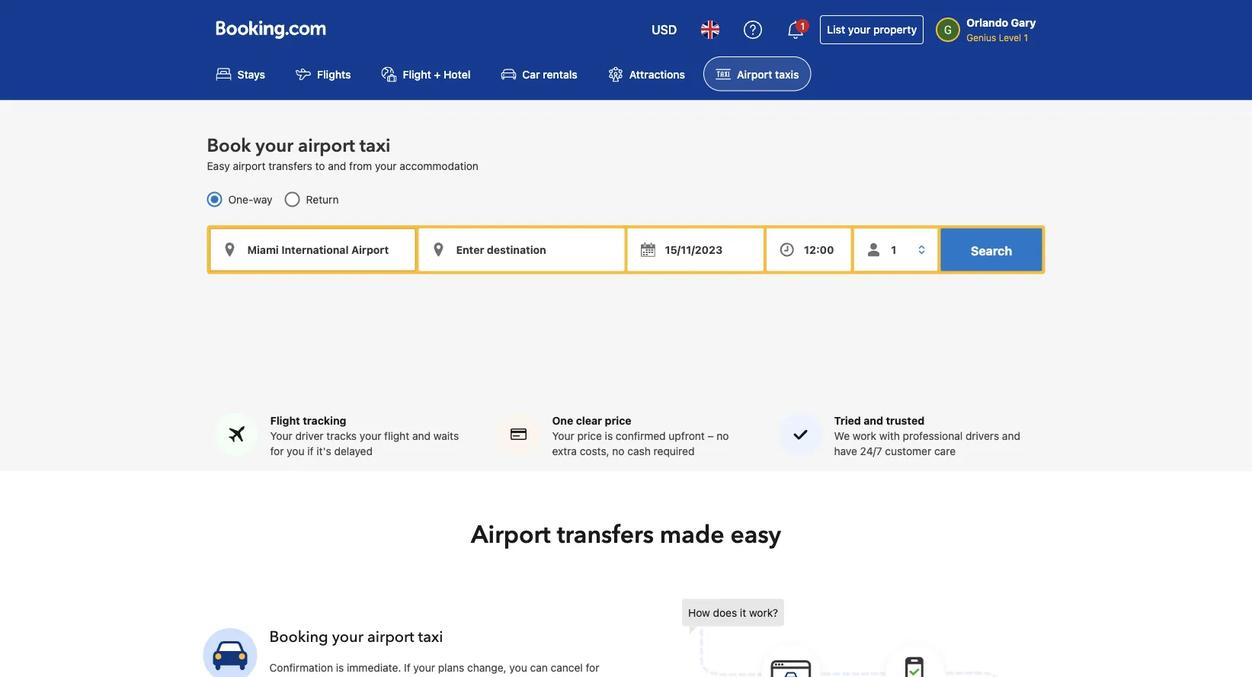 Task type: vqa. For each thing, say whether or not it's contained in the screenshot.
Manage
no



Task type: locate. For each thing, give the bounding box(es) containing it.
booking
[[270, 626, 328, 647]]

you up time
[[510, 661, 527, 674]]

work?
[[749, 606, 779, 619]]

transfers inside book your airport taxi easy airport transfers to and from your accommodation
[[269, 159, 312, 172]]

confirmation is immediate. if your plans change, you can cancel for free up to 24 hours before your scheduled pick-up time
[[270, 661, 600, 677]]

0 vertical spatial airport
[[737, 68, 773, 80]]

1 horizontal spatial is
[[605, 429, 613, 442]]

1 vertical spatial no
[[613, 445, 625, 457]]

no
[[717, 429, 729, 442], [613, 445, 625, 457]]

0 vertical spatial you
[[287, 445, 305, 457]]

1 horizontal spatial 1
[[1024, 32, 1029, 43]]

1 vertical spatial 1
[[1024, 32, 1029, 43]]

1
[[801, 21, 805, 31], [1024, 32, 1029, 43]]

your right from at the left of the page
[[375, 159, 397, 172]]

0 vertical spatial is
[[605, 429, 613, 442]]

airport for book
[[298, 133, 355, 158]]

1 your from the left
[[270, 429, 293, 442]]

and right "drivers"
[[1003, 429, 1021, 442]]

0 horizontal spatial airport
[[471, 518, 551, 551]]

required
[[654, 445, 695, 457]]

flight
[[403, 68, 431, 80], [270, 414, 300, 427]]

for
[[270, 445, 284, 457], [586, 661, 600, 674]]

from
[[349, 159, 372, 172]]

1 vertical spatial for
[[586, 661, 600, 674]]

1 horizontal spatial up
[[505, 676, 517, 677]]

1 vertical spatial is
[[336, 661, 344, 674]]

0 horizontal spatial taxi
[[360, 133, 391, 158]]

up
[[292, 676, 304, 677], [505, 676, 517, 677]]

taxis
[[775, 68, 799, 80]]

for left if
[[270, 445, 284, 457]]

0 vertical spatial no
[[717, 429, 729, 442]]

easy
[[207, 159, 230, 172]]

1 horizontal spatial airport
[[737, 68, 773, 80]]

flight up driver
[[270, 414, 300, 427]]

for inside confirmation is immediate. if your plans change, you can cancel for free up to 24 hours before your scheduled pick-up time
[[586, 661, 600, 674]]

airport up from at the left of the page
[[298, 133, 355, 158]]

flights link
[[284, 56, 363, 91]]

2 your from the left
[[552, 429, 575, 442]]

upfront
[[669, 429, 705, 442]]

0 vertical spatial transfers
[[269, 159, 312, 172]]

your down if
[[401, 676, 423, 677]]

to up return
[[315, 159, 325, 172]]

0 horizontal spatial your
[[270, 429, 293, 442]]

1 horizontal spatial taxi
[[418, 626, 443, 647]]

have
[[834, 445, 858, 457]]

orlando
[[967, 16, 1009, 29]]

taxi inside book your airport taxi easy airport transfers to and from your accommodation
[[360, 133, 391, 158]]

you inside flight tracking your driver tracks your flight and waits for you if it's delayed
[[287, 445, 305, 457]]

airport for booking
[[367, 626, 414, 647]]

airport
[[737, 68, 773, 80], [471, 518, 551, 551]]

airport down book
[[233, 159, 266, 172]]

usd
[[652, 22, 677, 37]]

price up confirmed
[[605, 414, 632, 427]]

your up the delayed
[[360, 429, 382, 442]]

scheduled
[[426, 676, 477, 677]]

1 left list
[[801, 21, 805, 31]]

0 vertical spatial 1
[[801, 21, 805, 31]]

work
[[853, 429, 877, 442]]

1 vertical spatial to
[[307, 676, 317, 677]]

0 vertical spatial taxi
[[360, 133, 391, 158]]

1 vertical spatial price
[[578, 429, 602, 442]]

taxi up from at the left of the page
[[360, 133, 391, 158]]

your left driver
[[270, 429, 293, 442]]

hours
[[336, 676, 364, 677]]

confirmation
[[270, 661, 333, 674]]

flight for flight + hotel
[[403, 68, 431, 80]]

2 horizontal spatial airport
[[367, 626, 414, 647]]

airport
[[298, 133, 355, 158], [233, 159, 266, 172], [367, 626, 414, 647]]

hotel
[[444, 68, 471, 80]]

return
[[306, 193, 339, 205]]

no left cash
[[613, 445, 625, 457]]

attractions link
[[596, 56, 698, 91]]

extra
[[552, 445, 577, 457]]

0 vertical spatial price
[[605, 414, 632, 427]]

airport transfers made easy
[[471, 518, 782, 551]]

and
[[328, 159, 346, 172], [864, 414, 884, 427], [412, 429, 431, 442], [1003, 429, 1021, 442]]

confirmed
[[616, 429, 666, 442]]

gary
[[1012, 16, 1037, 29]]

0 horizontal spatial up
[[292, 676, 304, 677]]

0 horizontal spatial is
[[336, 661, 344, 674]]

0 vertical spatial to
[[315, 159, 325, 172]]

2 up from the left
[[505, 676, 517, 677]]

trusted
[[886, 414, 925, 427]]

pick-
[[480, 676, 505, 677]]

is up hours
[[336, 661, 344, 674]]

taxi for book
[[360, 133, 391, 158]]

stays link
[[204, 56, 278, 91]]

car rentals link
[[489, 56, 590, 91]]

if
[[307, 445, 314, 457]]

taxi
[[360, 133, 391, 158], [418, 626, 443, 647]]

1 vertical spatial taxi
[[418, 626, 443, 647]]

for right cancel
[[586, 661, 600, 674]]

1 horizontal spatial airport
[[298, 133, 355, 158]]

you left if
[[287, 445, 305, 457]]

drivers
[[966, 429, 1000, 442]]

1 inside button
[[801, 21, 805, 31]]

1 horizontal spatial your
[[552, 429, 575, 442]]

0 horizontal spatial airport
[[233, 159, 266, 172]]

list your property link
[[821, 15, 924, 44]]

your inside one clear price your price is confirmed upfront – no extra costs, no cash required
[[552, 429, 575, 442]]

airport taxis link
[[704, 56, 812, 91]]

you
[[287, 445, 305, 457], [510, 661, 527, 674]]

1 horizontal spatial booking airport taxi image
[[682, 599, 1003, 677]]

1 horizontal spatial flight
[[403, 68, 431, 80]]

level
[[999, 32, 1022, 43]]

up left time
[[505, 676, 517, 677]]

0 horizontal spatial 1
[[801, 21, 805, 31]]

0 horizontal spatial transfers
[[269, 159, 312, 172]]

1 horizontal spatial you
[[510, 661, 527, 674]]

0 horizontal spatial price
[[578, 429, 602, 442]]

flight inside flight tracking your driver tracks your flight and waits for you if it's delayed
[[270, 414, 300, 427]]

0 vertical spatial flight
[[403, 68, 431, 80]]

list your property
[[827, 23, 917, 36]]

0 vertical spatial for
[[270, 445, 284, 457]]

car rentals
[[523, 68, 578, 80]]

airport up if
[[367, 626, 414, 647]]

taxi up confirmation is immediate. if your plans change, you can cancel for free up to 24 hours before your scheduled pick-up time
[[418, 626, 443, 647]]

price down "clear"
[[578, 429, 602, 442]]

your inside flight tracking your driver tracks your flight and waits for you if it's delayed
[[360, 429, 382, 442]]

0 horizontal spatial for
[[270, 445, 284, 457]]

0 horizontal spatial flight
[[270, 414, 300, 427]]

flight for flight tracking your driver tracks your flight and waits for you if it's delayed
[[270, 414, 300, 427]]

driver
[[295, 429, 324, 442]]

1 vertical spatial airport
[[471, 518, 551, 551]]

flight left +
[[403, 68, 431, 80]]

professional
[[903, 429, 963, 442]]

no right –
[[717, 429, 729, 442]]

your right if
[[414, 661, 435, 674]]

flight tracking your driver tracks your flight and waits for you if it's delayed
[[270, 414, 459, 457]]

15/11/2023
[[665, 243, 723, 256]]

1 down "gary" on the right of the page
[[1024, 32, 1029, 43]]

your
[[270, 429, 293, 442], [552, 429, 575, 442]]

1 vertical spatial transfers
[[557, 518, 654, 551]]

booking airport taxi image
[[682, 599, 1003, 677], [203, 628, 257, 677]]

taxi for booking
[[418, 626, 443, 647]]

and inside book your airport taxi easy airport transfers to and from your accommodation
[[328, 159, 346, 172]]

0 horizontal spatial you
[[287, 445, 305, 457]]

up down the confirmation
[[292, 676, 304, 677]]

usd button
[[643, 11, 686, 48]]

price
[[605, 414, 632, 427], [578, 429, 602, 442]]

is up costs,
[[605, 429, 613, 442]]

your down the one
[[552, 429, 575, 442]]

and right flight
[[412, 429, 431, 442]]

1 vertical spatial you
[[510, 661, 527, 674]]

1 horizontal spatial for
[[586, 661, 600, 674]]

0 vertical spatial airport
[[298, 133, 355, 158]]

your up hours
[[332, 626, 364, 647]]

2 vertical spatial airport
[[367, 626, 414, 647]]

is
[[605, 429, 613, 442], [336, 661, 344, 674]]

and left from at the left of the page
[[328, 159, 346, 172]]

your
[[848, 23, 871, 36], [256, 133, 294, 158], [375, 159, 397, 172], [360, 429, 382, 442], [332, 626, 364, 647], [414, 661, 435, 674], [401, 676, 423, 677]]

airport taxis
[[737, 68, 799, 80]]

and inside flight tracking your driver tracks your flight and waits for you if it's delayed
[[412, 429, 431, 442]]

to left the 24
[[307, 676, 317, 677]]

1 vertical spatial flight
[[270, 414, 300, 427]]



Task type: describe. For each thing, give the bounding box(es) containing it.
0 horizontal spatial no
[[613, 445, 625, 457]]

delayed
[[334, 445, 373, 457]]

cash
[[628, 445, 651, 457]]

flight + hotel
[[403, 68, 471, 80]]

tracks
[[327, 429, 357, 442]]

and up 'work'
[[864, 414, 884, 427]]

is inside one clear price your price is confirmed upfront – no extra costs, no cash required
[[605, 429, 613, 442]]

0 horizontal spatial booking airport taxi image
[[203, 628, 257, 677]]

accommodation
[[400, 159, 479, 172]]

orlando gary genius level 1
[[967, 16, 1037, 43]]

free
[[270, 676, 289, 677]]

1 horizontal spatial price
[[605, 414, 632, 427]]

care
[[935, 445, 956, 457]]

to inside book your airport taxi easy airport transfers to and from your accommodation
[[315, 159, 325, 172]]

book your airport taxi easy airport transfers to and from your accommodation
[[207, 133, 479, 172]]

we
[[834, 429, 850, 442]]

made
[[660, 518, 725, 551]]

flight + hotel link
[[369, 56, 483, 91]]

one clear price your price is confirmed upfront – no extra costs, no cash required
[[552, 414, 729, 457]]

genius
[[967, 32, 997, 43]]

Enter destination text field
[[419, 228, 625, 271]]

it's
[[317, 445, 331, 457]]

time
[[520, 676, 542, 677]]

you inside confirmation is immediate. if your plans change, you can cancel for free up to 24 hours before your scheduled pick-up time
[[510, 661, 527, 674]]

Enter pick-up location text field
[[210, 228, 416, 271]]

waits
[[434, 429, 459, 442]]

before
[[367, 676, 398, 677]]

does
[[713, 606, 737, 619]]

–
[[708, 429, 714, 442]]

for inside flight tracking your driver tracks your flight and waits for you if it's delayed
[[270, 445, 284, 457]]

how does it work?
[[688, 606, 779, 619]]

booking your airport taxi
[[270, 626, 443, 647]]

plans
[[438, 661, 465, 674]]

flights
[[317, 68, 351, 80]]

can
[[530, 661, 548, 674]]

costs,
[[580, 445, 610, 457]]

way
[[253, 193, 273, 205]]

airport for airport transfers made easy
[[471, 518, 551, 551]]

it
[[740, 606, 747, 619]]

one-
[[228, 193, 253, 205]]

immediate.
[[347, 661, 401, 674]]

cancel
[[551, 661, 583, 674]]

1 horizontal spatial no
[[717, 429, 729, 442]]

one-way
[[228, 193, 273, 205]]

24/7
[[861, 445, 883, 457]]

is inside confirmation is immediate. if your plans change, you can cancel for free up to 24 hours before your scheduled pick-up time
[[336, 661, 344, 674]]

tried
[[834, 414, 861, 427]]

book
[[207, 133, 251, 158]]

customer
[[885, 445, 932, 457]]

search button
[[941, 228, 1043, 271]]

tracking
[[303, 414, 347, 427]]

search
[[971, 243, 1013, 258]]

1 button
[[778, 11, 814, 48]]

24
[[320, 676, 333, 677]]

clear
[[576, 414, 602, 427]]

booking.com online hotel reservations image
[[216, 21, 326, 39]]

attractions
[[630, 68, 685, 80]]

1 up from the left
[[292, 676, 304, 677]]

1 inside orlando gary genius level 1
[[1024, 32, 1029, 43]]

your right list
[[848, 23, 871, 36]]

with
[[880, 429, 900, 442]]

flight
[[384, 429, 410, 442]]

how
[[688, 606, 710, 619]]

rentals
[[543, 68, 578, 80]]

your right book
[[256, 133, 294, 158]]

1 horizontal spatial transfers
[[557, 518, 654, 551]]

if
[[404, 661, 411, 674]]

airport for airport taxis
[[737, 68, 773, 80]]

your inside flight tracking your driver tracks your flight and waits for you if it's delayed
[[270, 429, 293, 442]]

1 vertical spatial airport
[[233, 159, 266, 172]]

15/11/2023 button
[[628, 228, 764, 271]]

list
[[827, 23, 846, 36]]

12:00
[[804, 243, 835, 256]]

stays
[[237, 68, 265, 80]]

tried and trusted we work with professional drivers and have 24/7 customer care
[[834, 414, 1021, 457]]

change,
[[467, 661, 507, 674]]

car
[[523, 68, 540, 80]]

to inside confirmation is immediate. if your plans change, you can cancel for free up to 24 hours before your scheduled pick-up time
[[307, 676, 317, 677]]

easy
[[731, 518, 782, 551]]

12:00 button
[[767, 228, 851, 271]]

property
[[874, 23, 917, 36]]

one
[[552, 414, 574, 427]]

+
[[434, 68, 441, 80]]



